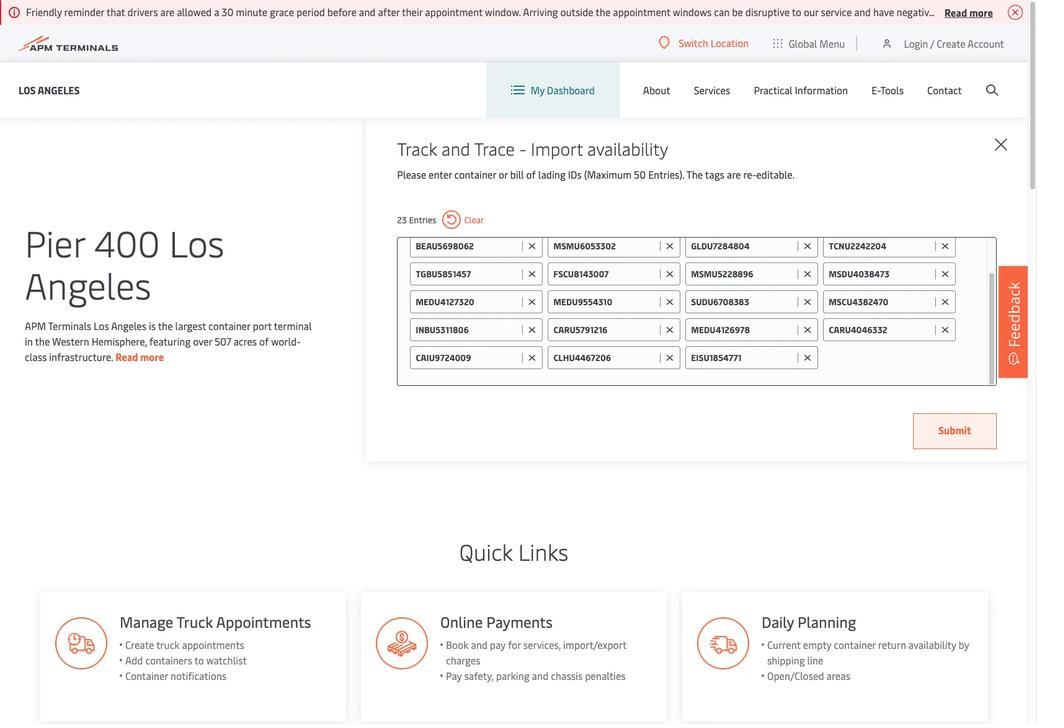Task type: describe. For each thing, give the bounding box(es) containing it.
read for the read more link
[[115, 350, 138, 363]]

appointments
[[216, 612, 311, 632]]

ids
[[568, 168, 582, 181]]

1 vertical spatial the
[[158, 319, 173, 332]]

service
[[821, 5, 852, 19]]

submit
[[939, 423, 972, 437]]

clear
[[464, 214, 484, 226]]

submit button
[[913, 413, 997, 449]]

1 horizontal spatial container
[[455, 168, 496, 181]]

services
[[694, 83, 730, 97]]

daily planning current empty container return availability by shipping line open/closed areas
[[762, 612, 969, 682]]

2 horizontal spatial the
[[596, 5, 611, 19]]

terminals
[[48, 319, 91, 332]]

more for read more button
[[970, 5, 993, 19]]

terminal
[[274, 319, 312, 332]]

tags
[[705, 168, 725, 181]]

shipping
[[767, 653, 805, 667]]

be
[[732, 5, 743, 19]]

please enter container or bill of lading ids (maximum 50 entries). the tags are re-editable.
[[397, 168, 795, 181]]

appointments
[[181, 638, 244, 651]]

angeles for 400
[[25, 260, 151, 309]]

login / create account
[[904, 36, 1004, 50]]

import
[[531, 136, 583, 160]]

container inside apm terminals los angeles is the largest container port terminal in the western hemisphere, featuring over 507 acres of world- class infrastructure.
[[209, 319, 250, 332]]

in
[[25, 334, 33, 348]]

contact button
[[928, 62, 962, 118]]

tariffs - 131 image
[[376, 617, 428, 669]]

la secondary image
[[56, 316, 273, 502]]

orange club loyalty program - 56 image
[[697, 617, 749, 669]]

services,
[[523, 638, 561, 651]]

can
[[714, 5, 730, 19]]

have
[[874, 5, 894, 19]]

truck
[[176, 612, 212, 632]]

allowed
[[177, 5, 212, 19]]

planning
[[798, 612, 856, 632]]

featuring
[[149, 334, 191, 348]]

over
[[193, 334, 212, 348]]

and left chassis
[[532, 669, 549, 682]]

400
[[94, 217, 160, 266]]

is
[[149, 319, 156, 332]]

editable.
[[756, 168, 795, 181]]

trace
[[474, 136, 515, 160]]

information
[[795, 83, 848, 97]]

by
[[959, 638, 969, 651]]

return
[[878, 638, 906, 651]]

entries).
[[648, 168, 685, 181]]

read for read more button
[[945, 5, 967, 19]]

our
[[804, 5, 819, 19]]

read more button
[[945, 4, 993, 20]]

0 vertical spatial los
[[19, 83, 36, 96]]

(maximum
[[584, 168, 632, 181]]

create inside manage truck appointments create truck appointments add containers to watchlist container notifications
[[125, 638, 153, 651]]

grace
[[270, 5, 294, 19]]

2 drivers from the left
[[988, 5, 1019, 19]]

menu
[[820, 36, 845, 50]]

los angeles link
[[19, 82, 80, 98]]

switch
[[679, 36, 708, 50]]

import/export
[[563, 638, 627, 651]]

and up enter
[[442, 136, 470, 160]]

manage truck appointments create truck appointments add containers to watchlist container notifications
[[119, 612, 311, 682]]

about button
[[643, 62, 670, 118]]

apm terminals los angeles is the largest container port terminal in the western hemisphere, featuring over 507 acres of world- class infrastructure.
[[25, 319, 312, 363]]

minute
[[236, 5, 267, 19]]

empty
[[803, 638, 832, 651]]

disruptive
[[746, 5, 790, 19]]

add
[[125, 653, 142, 667]]

port
[[253, 319, 272, 332]]

friendly
[[26, 5, 62, 19]]

los for apm terminals los angeles is the largest container port terminal in the western hemisphere, featuring over 507 acres of world- class infrastructure.
[[94, 319, 109, 332]]

class
[[25, 350, 47, 363]]

payments
[[487, 612, 553, 632]]

please
[[397, 168, 426, 181]]

links
[[518, 536, 569, 566]]

dashboard
[[547, 83, 595, 97]]

0 vertical spatial of
[[526, 168, 536, 181]]

current
[[767, 638, 801, 651]]

bill
[[510, 168, 524, 181]]

window.
[[485, 5, 521, 19]]

feedback
[[1004, 281, 1024, 347]]

more for the read more link
[[140, 350, 164, 363]]

global menu
[[789, 36, 845, 50]]

largest
[[175, 319, 206, 332]]

0 vertical spatial angeles
[[38, 83, 80, 96]]

re-
[[744, 168, 756, 181]]

global
[[789, 36, 817, 50]]

world-
[[271, 334, 301, 348]]

track and trace - import availability
[[397, 136, 668, 160]]

western
[[52, 334, 89, 348]]

read more for the read more link
[[115, 350, 164, 363]]

/
[[930, 36, 935, 50]]

e-tools button
[[872, 62, 904, 118]]

los for pier 400 los angeles
[[169, 217, 224, 266]]

Type or paste your IDs here text field
[[823, 346, 975, 369]]

my dashboard button
[[511, 62, 595, 118]]

507
[[215, 334, 231, 348]]

track
[[397, 136, 437, 160]]

practical information
[[754, 83, 848, 97]]

0 vertical spatial are
[[160, 5, 175, 19]]

global menu button
[[762, 25, 858, 62]]

1 vertical spatial are
[[727, 168, 741, 181]]

safety,
[[464, 669, 494, 682]]

after
[[378, 5, 400, 19]]

my
[[531, 83, 545, 97]]

acres
[[234, 334, 257, 348]]

quick links
[[459, 536, 569, 566]]

the
[[687, 168, 703, 181]]



Task type: vqa. For each thing, say whether or not it's contained in the screenshot.
the right read
yes



Task type: locate. For each thing, give the bounding box(es) containing it.
and left after
[[359, 5, 376, 19]]

angeles inside "pier 400 los angeles"
[[25, 260, 151, 309]]

1 vertical spatial read
[[115, 350, 138, 363]]

more inside read more button
[[970, 5, 993, 19]]

tools
[[881, 83, 904, 97]]

my dashboard
[[531, 83, 595, 97]]

account
[[968, 36, 1004, 50]]

1 vertical spatial to
[[194, 653, 203, 667]]

create right /
[[937, 36, 966, 50]]

2 horizontal spatial los
[[169, 217, 224, 266]]

0 vertical spatial container
[[455, 168, 496, 181]]

0 vertical spatial more
[[970, 5, 993, 19]]

create up add at the left
[[125, 638, 153, 651]]

for
[[508, 638, 521, 651]]

read
[[945, 5, 967, 19], [115, 350, 138, 363]]

the right the is
[[158, 319, 173, 332]]

to up notifications
[[194, 653, 203, 667]]

0 horizontal spatial los
[[19, 83, 36, 96]]

0 vertical spatial the
[[596, 5, 611, 19]]

angeles inside apm terminals los angeles is the largest container port terminal in the western hemisphere, featuring over 507 acres of world- class infrastructure.
[[111, 319, 146, 332]]

read down hemisphere,
[[115, 350, 138, 363]]

reminder
[[64, 5, 104, 19]]

1 horizontal spatial read more
[[945, 5, 993, 19]]

0 horizontal spatial to
[[194, 653, 203, 667]]

1 horizontal spatial are
[[727, 168, 741, 181]]

0 horizontal spatial availability
[[587, 136, 668, 160]]

los inside "pier 400 los angeles"
[[169, 217, 224, 266]]

enter
[[429, 168, 452, 181]]

to left our
[[792, 5, 802, 19]]

0 horizontal spatial the
[[35, 334, 50, 348]]

hemisphere,
[[92, 334, 147, 348]]

arriving
[[523, 5, 558, 19]]

container left or
[[455, 168, 496, 181]]

are left allowed
[[160, 5, 175, 19]]

1 horizontal spatial los
[[94, 319, 109, 332]]

0 horizontal spatial more
[[140, 350, 164, 363]]

1 horizontal spatial create
[[937, 36, 966, 50]]

los
[[19, 83, 36, 96], [169, 217, 224, 266], [94, 319, 109, 332]]

of inside apm terminals los angeles is the largest container port terminal in the western hemisphere, featuring over 507 acres of world- class infrastructure.
[[259, 334, 269, 348]]

0 vertical spatial create
[[937, 36, 966, 50]]

1 vertical spatial angeles
[[25, 260, 151, 309]]

0 horizontal spatial are
[[160, 5, 175, 19]]

online payments book and pay for services, import/export charges pay safety, parking and chassis penalties
[[440, 612, 627, 682]]

0 vertical spatial read
[[945, 5, 967, 19]]

-
[[519, 136, 527, 160]]

about
[[643, 83, 670, 97]]

practical information button
[[754, 62, 848, 118]]

create
[[937, 36, 966, 50], [125, 638, 153, 651]]

2 appointment from the left
[[613, 5, 671, 19]]

outside
[[560, 5, 594, 19]]

container
[[455, 168, 496, 181], [209, 319, 250, 332], [834, 638, 876, 651]]

pay
[[490, 638, 506, 651]]

apm
[[25, 319, 46, 332]]

1 horizontal spatial read
[[945, 5, 967, 19]]

and left 'pay'
[[471, 638, 488, 651]]

availability left by
[[909, 638, 956, 651]]

are left re-
[[727, 168, 741, 181]]

1 horizontal spatial the
[[158, 319, 173, 332]]

drivers
[[128, 5, 158, 19], [988, 5, 1019, 19]]

infrastructure.
[[49, 350, 113, 363]]

1 vertical spatial availability
[[909, 638, 956, 651]]

drivers right that
[[128, 5, 158, 19]]

open/closed
[[767, 669, 824, 682]]

that
[[107, 5, 125, 19]]

angeles
[[38, 83, 80, 96], [25, 260, 151, 309], [111, 319, 146, 332]]

2 vertical spatial los
[[94, 319, 109, 332]]

1 horizontal spatial of
[[526, 168, 536, 181]]

switch location
[[679, 36, 749, 50]]

0 horizontal spatial create
[[125, 638, 153, 651]]

container
[[125, 669, 167, 682]]

1 vertical spatial of
[[259, 334, 269, 348]]

services button
[[694, 62, 730, 118]]

2 vertical spatial container
[[834, 638, 876, 651]]

availability up '50' in the top right of the page
[[587, 136, 668, 160]]

location
[[711, 36, 749, 50]]

create inside login / create account 'link'
[[937, 36, 966, 50]]

1 vertical spatial container
[[209, 319, 250, 332]]

the right the outside on the right top
[[596, 5, 611, 19]]

30
[[222, 5, 234, 19]]

read left 'on'
[[945, 5, 967, 19]]

manage
[[119, 612, 173, 632]]

pay
[[446, 669, 462, 682]]

1 vertical spatial los
[[169, 217, 224, 266]]

1 drivers from the left
[[128, 5, 158, 19]]

more
[[970, 5, 993, 19], [140, 350, 164, 363]]

2 horizontal spatial container
[[834, 638, 876, 651]]

1 vertical spatial read more
[[115, 350, 164, 363]]

availability inside daily planning current empty container return availability by shipping line open/closed areas
[[909, 638, 956, 651]]

of
[[526, 168, 536, 181], [259, 334, 269, 348]]

container inside daily planning current empty container return availability by shipping line open/closed areas
[[834, 638, 876, 651]]

0 horizontal spatial drivers
[[128, 5, 158, 19]]

1 horizontal spatial availability
[[909, 638, 956, 651]]

the right in
[[35, 334, 50, 348]]

on
[[975, 5, 986, 19]]

impacts
[[937, 5, 972, 19]]

0 vertical spatial to
[[792, 5, 802, 19]]

who
[[1021, 5, 1037, 19]]

period
[[297, 5, 325, 19]]

read inside button
[[945, 5, 967, 19]]

to inside manage truck appointments create truck appointments add containers to watchlist container notifications
[[194, 653, 203, 667]]

lading
[[538, 168, 566, 181]]

angeles for terminals
[[111, 319, 146, 332]]

watchlist
[[206, 653, 246, 667]]

a
[[214, 5, 219, 19]]

containers
[[145, 653, 192, 667]]

0 vertical spatial read more
[[945, 5, 993, 19]]

los inside apm terminals los angeles is the largest container port terminal in the western hemisphere, featuring over 507 acres of world- class infrastructure.
[[94, 319, 109, 332]]

to
[[792, 5, 802, 19], [194, 653, 203, 667]]

appointment
[[425, 5, 483, 19], [613, 5, 671, 19]]

1 horizontal spatial appointment
[[613, 5, 671, 19]]

and left have
[[855, 5, 871, 19]]

1 vertical spatial more
[[140, 350, 164, 363]]

2 vertical spatial the
[[35, 334, 50, 348]]

Entered ID text field
[[416, 240, 519, 252], [691, 240, 795, 252], [416, 268, 519, 280], [554, 268, 657, 280], [829, 268, 933, 280], [554, 296, 657, 308], [691, 296, 795, 308], [829, 296, 933, 308], [416, 324, 519, 336], [416, 352, 519, 364], [554, 352, 657, 364], [691, 352, 795, 364]]

friendly reminder that drivers are allowed a 30 minute grace period before and after their appointment window. arriving outside the appointment windows can be disruptive to our service and have negative impacts on drivers who
[[26, 5, 1037, 19]]

1 appointment from the left
[[425, 5, 483, 19]]

close alert image
[[1008, 5, 1023, 20]]

pier
[[25, 217, 85, 266]]

the
[[596, 5, 611, 19], [158, 319, 173, 332], [35, 334, 50, 348]]

clear button
[[443, 210, 484, 229]]

50
[[634, 168, 646, 181]]

their
[[402, 5, 423, 19]]

1 vertical spatial create
[[125, 638, 153, 651]]

0 horizontal spatial read
[[115, 350, 138, 363]]

0 horizontal spatial container
[[209, 319, 250, 332]]

feedback button
[[999, 266, 1030, 378]]

2 vertical spatial angeles
[[111, 319, 146, 332]]

1 horizontal spatial to
[[792, 5, 802, 19]]

of down port
[[259, 334, 269, 348]]

read more up login / create account
[[945, 5, 993, 19]]

Entered ID text field
[[554, 240, 657, 252], [829, 240, 933, 252], [691, 268, 795, 280], [416, 296, 519, 308], [554, 324, 657, 336], [691, 324, 795, 336], [829, 324, 933, 336]]

drivers right 'on'
[[988, 5, 1019, 19]]

0 horizontal spatial read more
[[115, 350, 164, 363]]

appointment right their
[[425, 5, 483, 19]]

more up account
[[970, 5, 993, 19]]

pier 400 los angeles
[[25, 217, 224, 309]]

manager truck appointments - 53 image
[[55, 617, 107, 669]]

chassis
[[551, 669, 583, 682]]

line
[[807, 653, 824, 667]]

windows
[[673, 5, 712, 19]]

0 vertical spatial availability
[[587, 136, 668, 160]]

book
[[446, 638, 469, 651]]

areas
[[827, 669, 851, 682]]

1 horizontal spatial drivers
[[988, 5, 1019, 19]]

read more down hemisphere,
[[115, 350, 164, 363]]

negative
[[897, 5, 935, 19]]

read more for read more button
[[945, 5, 993, 19]]

or
[[499, 168, 508, 181]]

more down featuring
[[140, 350, 164, 363]]

los angeles
[[19, 83, 80, 96]]

0 horizontal spatial of
[[259, 334, 269, 348]]

before
[[327, 5, 357, 19]]

daily
[[762, 612, 794, 632]]

appointment left 'windows'
[[613, 5, 671, 19]]

penalties
[[585, 669, 626, 682]]

0 horizontal spatial appointment
[[425, 5, 483, 19]]

container up areas
[[834, 638, 876, 651]]

contact
[[928, 83, 962, 97]]

e-tools
[[872, 83, 904, 97]]

container up 507
[[209, 319, 250, 332]]

of right bill
[[526, 168, 536, 181]]

1 horizontal spatial more
[[970, 5, 993, 19]]



